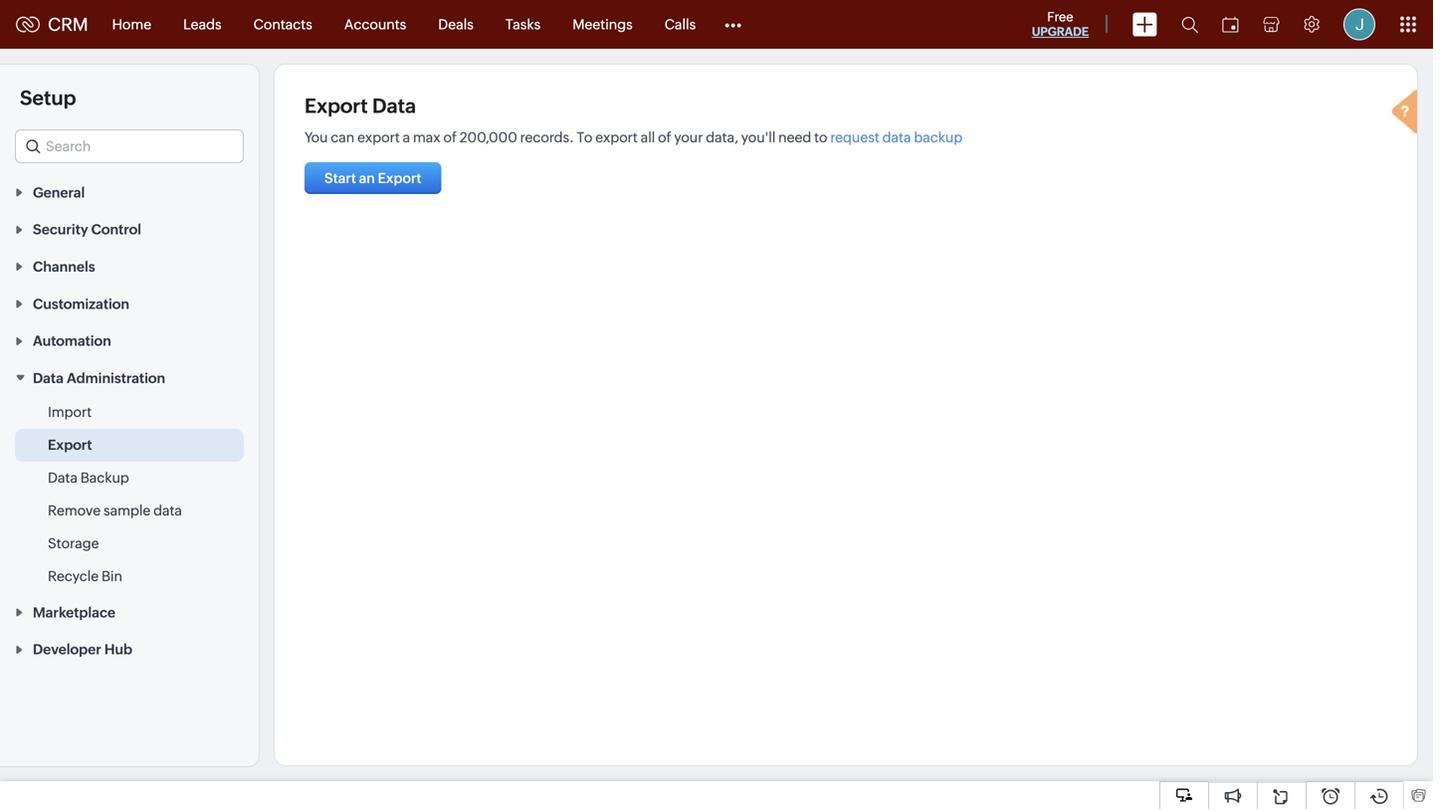 Task type: locate. For each thing, give the bounding box(es) containing it.
search image
[[1182, 16, 1199, 33]]

0 vertical spatial export
[[305, 95, 368, 117]]

data for data administration
[[33, 370, 64, 386]]

data up a
[[372, 95, 416, 117]]

data administration region
[[0, 396, 259, 593]]

data
[[883, 129, 911, 145], [153, 503, 182, 519]]

storage link
[[48, 534, 99, 554]]

a
[[403, 129, 410, 145]]

1 vertical spatial export
[[378, 170, 422, 186]]

contacts link
[[238, 0, 328, 48]]

help image
[[1388, 87, 1428, 141]]

data up import "link"
[[33, 370, 64, 386]]

deals link
[[422, 0, 490, 48]]

2 vertical spatial export
[[48, 437, 92, 453]]

data
[[372, 95, 416, 117], [33, 370, 64, 386], [48, 470, 78, 486]]

export
[[357, 129, 400, 145], [595, 129, 638, 145]]

developer hub button
[[0, 630, 259, 668]]

start
[[325, 170, 356, 186]]

security control
[[33, 222, 141, 238]]

customization button
[[0, 285, 259, 322]]

1 vertical spatial data
[[153, 503, 182, 519]]

security
[[33, 222, 88, 238]]

to
[[577, 129, 593, 145]]

data down export link
[[48, 470, 78, 486]]

2 vertical spatial data
[[48, 470, 78, 486]]

export data
[[305, 95, 416, 117]]

Other Modules field
[[712, 8, 755, 40]]

need
[[779, 129, 812, 145]]

1 horizontal spatial data
[[883, 129, 911, 145]]

tasks link
[[490, 0, 557, 48]]

backup
[[914, 129, 963, 145]]

1 horizontal spatial of
[[658, 129, 671, 145]]

meetings
[[573, 16, 633, 32]]

export down import "link"
[[48, 437, 92, 453]]

1 export from the left
[[357, 129, 400, 145]]

create menu image
[[1133, 12, 1158, 36]]

channels button
[[0, 248, 259, 285]]

0 horizontal spatial data
[[153, 503, 182, 519]]

tasks
[[506, 16, 541, 32]]

data backup
[[48, 470, 129, 486]]

data right sample
[[153, 503, 182, 519]]

2 horizontal spatial export
[[378, 170, 422, 186]]

home
[[112, 16, 151, 32]]

leads
[[183, 16, 222, 32]]

of
[[443, 129, 457, 145], [658, 129, 671, 145]]

meetings link
[[557, 0, 649, 48]]

export right an
[[378, 170, 422, 186]]

data inside dropdown button
[[33, 370, 64, 386]]

1 horizontal spatial export
[[595, 129, 638, 145]]

1 vertical spatial data
[[33, 370, 64, 386]]

profile element
[[1332, 0, 1388, 48]]

leads link
[[167, 0, 238, 48]]

security control button
[[0, 210, 259, 248]]

export left all
[[595, 129, 638, 145]]

control
[[91, 222, 141, 238]]

200,000
[[460, 129, 518, 145]]

export up the 'can'
[[305, 95, 368, 117]]

records.
[[520, 129, 574, 145]]

export inside button
[[378, 170, 422, 186]]

0 horizontal spatial export
[[357, 129, 400, 145]]

of right max
[[443, 129, 457, 145]]

automation button
[[0, 322, 259, 359]]

None field
[[15, 129, 244, 163]]

data inside region
[[48, 470, 78, 486]]

automation
[[33, 333, 111, 349]]

contacts
[[253, 16, 312, 32]]

storage
[[48, 536, 99, 552]]

0 vertical spatial data
[[883, 129, 911, 145]]

backup
[[80, 470, 129, 486]]

export
[[305, 95, 368, 117], [378, 170, 422, 186], [48, 437, 92, 453]]

0 horizontal spatial export
[[48, 437, 92, 453]]

channels
[[33, 259, 95, 275]]

data left backup on the top of the page
[[883, 129, 911, 145]]

all
[[641, 129, 655, 145]]

home link
[[96, 0, 167, 48]]

export left a
[[357, 129, 400, 145]]

0 horizontal spatial of
[[443, 129, 457, 145]]

calendar image
[[1222, 16, 1239, 32]]

of right all
[[658, 129, 671, 145]]

export inside data administration region
[[48, 437, 92, 453]]

1 horizontal spatial export
[[305, 95, 368, 117]]

you'll
[[741, 129, 776, 145]]



Task type: vqa. For each thing, say whether or not it's contained in the screenshot.
the rightmost "export"
yes



Task type: describe. For each thing, give the bounding box(es) containing it.
developer hub
[[33, 642, 132, 658]]

crm
[[48, 14, 88, 35]]

data for data backup
[[48, 470, 78, 486]]

crm link
[[16, 14, 88, 35]]

max
[[413, 129, 441, 145]]

recycle bin
[[48, 568, 122, 584]]

export for export
[[48, 437, 92, 453]]

profile image
[[1344, 8, 1376, 40]]

calls
[[665, 16, 696, 32]]

start an export
[[325, 170, 422, 186]]

remove sample data link
[[48, 501, 182, 521]]

start an export button
[[305, 162, 442, 194]]

you
[[305, 129, 328, 145]]

data,
[[706, 129, 739, 145]]

logo image
[[16, 16, 40, 32]]

general button
[[0, 173, 259, 210]]

your
[[674, 129, 703, 145]]

data backup link
[[48, 468, 129, 488]]

search element
[[1170, 0, 1211, 49]]

marketplace button
[[0, 593, 259, 630]]

recycle bin link
[[48, 566, 122, 586]]

0 vertical spatial data
[[372, 95, 416, 117]]

create menu element
[[1121, 0, 1170, 48]]

marketplace
[[33, 605, 116, 621]]

2 export from the left
[[595, 129, 638, 145]]

setup
[[20, 87, 76, 110]]

data administration
[[33, 370, 165, 386]]

free upgrade
[[1032, 9, 1089, 38]]

1 of from the left
[[443, 129, 457, 145]]

calls link
[[649, 0, 712, 48]]

export for export data
[[305, 95, 368, 117]]

import link
[[48, 402, 92, 422]]

administration
[[67, 370, 165, 386]]

import
[[48, 404, 92, 420]]

customization
[[33, 296, 129, 312]]

deals
[[438, 16, 474, 32]]

an
[[359, 170, 375, 186]]

remove
[[48, 503, 101, 519]]

2 of from the left
[[658, 129, 671, 145]]

can
[[331, 129, 355, 145]]

sample
[[104, 503, 151, 519]]

remove sample data
[[48, 503, 182, 519]]

developer
[[33, 642, 101, 658]]

Search text field
[[16, 130, 243, 162]]

accounts
[[344, 16, 406, 32]]

upgrade
[[1032, 25, 1089, 38]]

bin
[[102, 568, 122, 584]]

recycle
[[48, 568, 99, 584]]

data inside remove sample data link
[[153, 503, 182, 519]]

free
[[1048, 9, 1074, 24]]

accounts link
[[328, 0, 422, 48]]

general
[[33, 185, 85, 200]]

data administration button
[[0, 359, 259, 396]]

request
[[831, 129, 880, 145]]

to
[[814, 129, 828, 145]]

export link
[[48, 435, 92, 455]]

you can export a max of 200,000 records. to export all of your data, you'll need to request data backup
[[305, 129, 963, 145]]

hub
[[104, 642, 132, 658]]

request data backup link
[[831, 129, 963, 145]]



